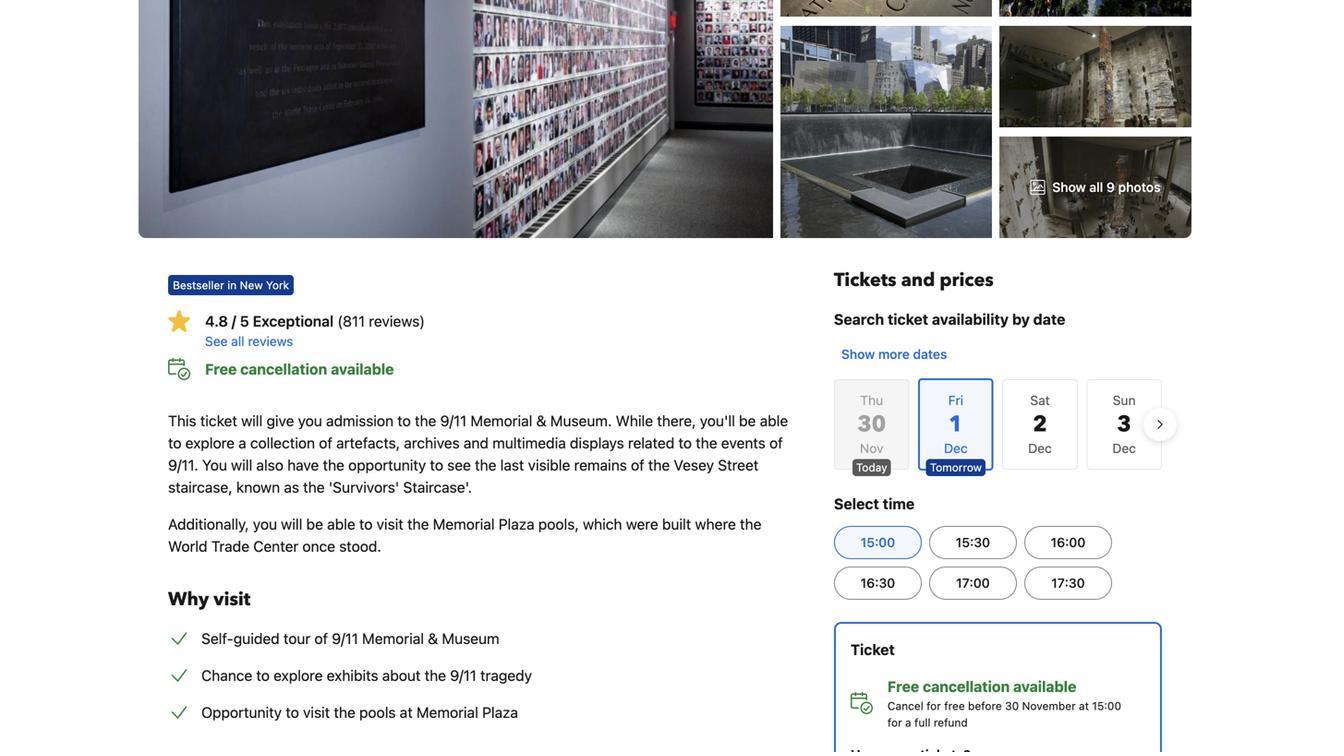 Task type: describe. For each thing, give the bounding box(es) containing it.
once
[[302, 538, 335, 556]]

opportunity to visit the pools at memorial plaza
[[201, 704, 518, 722]]

free cancellation available
[[205, 361, 394, 378]]

of up have
[[319, 435, 332, 452]]

world
[[168, 538, 207, 556]]

known
[[236, 479, 280, 497]]

artefacts,
[[336, 435, 400, 452]]

staircase'.
[[403, 479, 472, 497]]

1 vertical spatial will
[[231, 457, 252, 474]]

availability
[[932, 311, 1009, 328]]

select
[[834, 496, 879, 513]]

by
[[1012, 311, 1030, 328]]

give
[[267, 413, 294, 430]]

will for you
[[281, 516, 302, 534]]

/
[[232, 313, 236, 330]]

tickets and prices
[[834, 268, 994, 293]]

17:00
[[956, 576, 990, 591]]

available for free cancellation available
[[331, 361, 394, 378]]

reviews
[[248, 334, 293, 349]]

this ticket will give you admission to the 9/11 memorial & museum. while there, you'll be able to explore a collection of artefacts, archives and multimedia displays related to the events of 9/11. you will also have the opportunity to see the last visible remains of the vesey street staircase, known as the 'survivors' staircase'.
[[168, 413, 788, 497]]

region containing 30
[[819, 371, 1177, 479]]

the down staircase'.
[[407, 516, 429, 534]]

guided
[[234, 631, 280, 648]]

show for show more dates
[[842, 347, 875, 362]]

0 horizontal spatial at
[[400, 704, 413, 722]]

full
[[915, 717, 931, 730]]

staircase,
[[168, 479, 233, 497]]

pools,
[[538, 516, 579, 534]]

street
[[718, 457, 759, 474]]

16:30
[[861, 576, 895, 591]]

center
[[253, 538, 299, 556]]

visit inside "additionally, you will be able to visit the memorial plaza pools, which were built where the world trade center once stood."
[[377, 516, 404, 534]]

show more dates
[[842, 347, 947, 362]]

5
[[240, 313, 249, 330]]

events
[[721, 435, 766, 452]]

trade
[[211, 538, 249, 556]]

opportunity
[[348, 457, 426, 474]]

museum.
[[550, 413, 612, 430]]

you inside "additionally, you will be able to visit the memorial plaza pools, which were built where the world trade center once stood."
[[253, 516, 277, 534]]

4.8 / 5 exceptional (811 reviews) see all reviews
[[205, 313, 425, 349]]

free cancellation available cancel for free before 30 november at 15:00 for a full refund
[[888, 679, 1122, 730]]

sat
[[1030, 393, 1050, 408]]

the right as
[[303, 479, 325, 497]]

see all reviews button
[[205, 333, 805, 351]]

memorial down about
[[417, 704, 478, 722]]

9
[[1107, 180, 1115, 195]]

able inside the this ticket will give you admission to the 9/11 memorial & museum. while there, you'll be able to explore a collection of artefacts, archives and multimedia displays related to the events of 9/11. you will also have the opportunity to see the last visible remains of the vesey street staircase, known as the 'survivors' staircase'.
[[760, 413, 788, 430]]

1 horizontal spatial explore
[[274, 668, 323, 685]]

be inside the this ticket will give you admission to the 9/11 memorial & museum. while there, you'll be able to explore a collection of artefacts, archives and multimedia displays related to the events of 9/11. you will also have the opportunity to see the last visible remains of the vesey street staircase, known as the 'survivors' staircase'.
[[739, 413, 756, 430]]

and inside the this ticket will give you admission to the 9/11 memorial & museum. while there, you'll be able to explore a collection of artefacts, archives and multimedia displays related to the events of 9/11. you will also have the opportunity to see the last visible remains of the vesey street staircase, known as the 'survivors' staircase'.
[[464, 435, 489, 452]]

select time
[[834, 496, 915, 513]]

to down there,
[[679, 435, 692, 452]]

available for free cancellation available cancel for free before 30 november at 15:00 for a full refund
[[1014, 679, 1077, 696]]

a inside free cancellation available cancel for free before 30 november at 15:00 for a full refund
[[905, 717, 912, 730]]

additionally,
[[168, 516, 249, 534]]

see
[[447, 457, 471, 474]]

why visit
[[168, 588, 251, 613]]

the right about
[[425, 668, 446, 685]]

built
[[662, 516, 691, 534]]

2 vertical spatial 9/11
[[450, 668, 477, 685]]

chance to explore exhibits about the 9/11 tragedy
[[201, 668, 532, 685]]

exhibits
[[327, 668, 378, 685]]

before
[[968, 700, 1002, 713]]

displays
[[570, 435, 624, 452]]

to up staircase'.
[[430, 457, 443, 474]]

15:00 inside free cancellation available cancel for free before 30 november at 15:00 for a full refund
[[1092, 700, 1122, 713]]

thu
[[860, 393, 883, 408]]

search ticket availability by date
[[834, 311, 1066, 328]]

archives
[[404, 435, 460, 452]]

bestseller in new york
[[173, 279, 289, 292]]

exceptional
[[253, 313, 334, 330]]

while
[[616, 413, 653, 430]]

9/11 inside the this ticket will give you admission to the 9/11 memorial & museum. while there, you'll be able to explore a collection of artefacts, archives and multimedia displays related to the events of 9/11. you will also have the opportunity to see the last visible remains of the vesey street staircase, known as the 'survivors' staircase'.
[[440, 413, 467, 430]]

of down related
[[631, 457, 645, 474]]

all inside 4.8 / 5 exceptional (811 reviews) see all reviews
[[231, 334, 244, 349]]

multimedia
[[493, 435, 566, 452]]

sun 3 dec
[[1113, 393, 1136, 456]]

stood.
[[339, 538, 381, 556]]

show all 9 photos
[[1053, 180, 1161, 195]]

november
[[1022, 700, 1076, 713]]

tickets
[[834, 268, 897, 293]]

1 vertical spatial 9/11
[[332, 631, 358, 648]]

show more dates button
[[834, 338, 955, 371]]

bestseller
[[173, 279, 224, 292]]

1 horizontal spatial and
[[901, 268, 935, 293]]

memorial up about
[[362, 631, 424, 648]]

prices
[[940, 268, 994, 293]]

self-guided tour of 9/11 memorial & museum
[[201, 631, 500, 648]]

this
[[168, 413, 196, 430]]

remains
[[574, 457, 627, 474]]

self-
[[201, 631, 234, 648]]

30 inside thu 30 nov today
[[858, 410, 886, 440]]

show for show all 9 photos
[[1053, 180, 1086, 195]]

about
[[382, 668, 421, 685]]

where
[[695, 516, 736, 534]]

tragedy
[[480, 668, 532, 685]]

cancel
[[888, 700, 924, 713]]



Task type: vqa. For each thing, say whether or not it's contained in the screenshot.
top will
yes



Task type: locate. For each thing, give the bounding box(es) containing it.
were
[[626, 516, 658, 534]]

9/11.
[[168, 457, 198, 474]]

0 horizontal spatial cancellation
[[240, 361, 327, 378]]

1 dec from the left
[[1029, 441, 1052, 456]]

be inside "additionally, you will be able to visit the memorial plaza pools, which were built where the world trade center once stood."
[[306, 516, 323, 534]]

ticket up show more dates
[[888, 311, 929, 328]]

0 horizontal spatial all
[[231, 334, 244, 349]]

30 right before
[[1005, 700, 1019, 713]]

ticket for search
[[888, 311, 929, 328]]

0 vertical spatial 9/11
[[440, 413, 467, 430]]

1 horizontal spatial dec
[[1113, 441, 1136, 456]]

be up events
[[739, 413, 756, 430]]

nov
[[860, 441, 884, 456]]

1 horizontal spatial 15:00
[[1092, 700, 1122, 713]]

sun
[[1113, 393, 1136, 408]]

0 vertical spatial explore
[[185, 435, 235, 452]]

explore
[[185, 435, 235, 452], [274, 668, 323, 685]]

for up full
[[927, 700, 941, 713]]

you
[[202, 457, 227, 474]]

0 vertical spatial show
[[1053, 180, 1086, 195]]

0 horizontal spatial &
[[428, 631, 438, 648]]

memorial up multimedia
[[471, 413, 533, 430]]

1 vertical spatial all
[[231, 334, 244, 349]]

plaza inside "additionally, you will be able to visit the memorial plaza pools, which were built where the world trade center once stood."
[[499, 516, 535, 534]]

& left museum
[[428, 631, 438, 648]]

16:00
[[1051, 535, 1086, 551]]

which
[[583, 516, 622, 534]]

0 vertical spatial be
[[739, 413, 756, 430]]

0 horizontal spatial able
[[327, 516, 355, 534]]

1 vertical spatial available
[[1014, 679, 1077, 696]]

the down related
[[648, 457, 670, 474]]

pools
[[359, 704, 396, 722]]

1 vertical spatial for
[[888, 717, 902, 730]]

1 vertical spatial able
[[327, 516, 355, 534]]

dec down 2
[[1029, 441, 1052, 456]]

dates
[[913, 347, 947, 362]]

0 horizontal spatial dec
[[1029, 441, 1052, 456]]

ticket inside the this ticket will give you admission to the 9/11 memorial & museum. while there, you'll be able to explore a collection of artefacts, archives and multimedia displays related to the events of 9/11. you will also have the opportunity to see the last visible remains of the vesey street staircase, known as the 'survivors' staircase'.
[[200, 413, 237, 430]]

of right tour
[[315, 631, 328, 648]]

0 horizontal spatial a
[[239, 435, 246, 452]]

to up stood. at bottom left
[[359, 516, 373, 534]]

will right you at the left
[[231, 457, 252, 474]]

time
[[883, 496, 915, 513]]

reviews)
[[369, 313, 425, 330]]

able up events
[[760, 413, 788, 430]]

date
[[1034, 311, 1066, 328]]

1 horizontal spatial visit
[[303, 704, 330, 722]]

9/11 down museum
[[450, 668, 477, 685]]

cancellation
[[240, 361, 327, 378], [923, 679, 1010, 696]]

show inside button
[[842, 347, 875, 362]]

1 horizontal spatial you
[[298, 413, 322, 430]]

all down '/'
[[231, 334, 244, 349]]

museum
[[442, 631, 500, 648]]

available inside free cancellation available cancel for free before 30 november at 15:00 for a full refund
[[1014, 679, 1077, 696]]

0 horizontal spatial and
[[464, 435, 489, 452]]

1 vertical spatial a
[[905, 717, 912, 730]]

of right events
[[770, 435, 783, 452]]

3
[[1117, 410, 1132, 440]]

dec down 3
[[1113, 441, 1136, 456]]

refund
[[934, 717, 968, 730]]

there,
[[657, 413, 696, 430]]

0 vertical spatial a
[[239, 435, 246, 452]]

to down this
[[168, 435, 182, 452]]

new
[[240, 279, 263, 292]]

will for ticket
[[241, 413, 263, 430]]

available up november
[[1014, 679, 1077, 696]]

to inside "additionally, you will be able to visit the memorial plaza pools, which were built where the world trade center once stood."
[[359, 516, 373, 534]]

visible
[[528, 457, 570, 474]]

free up 'cancel'
[[888, 679, 919, 696]]

to right opportunity
[[286, 704, 299, 722]]

(811
[[337, 313, 365, 330]]

of
[[319, 435, 332, 452], [770, 435, 783, 452], [631, 457, 645, 474], [315, 631, 328, 648]]

dec for 2
[[1029, 441, 1052, 456]]

1 vertical spatial plaza
[[482, 704, 518, 722]]

be up once
[[306, 516, 323, 534]]

you inside the this ticket will give you admission to the 9/11 memorial & museum. while there, you'll be able to explore a collection of artefacts, archives and multimedia displays related to the events of 9/11. you will also have the opportunity to see the last visible remains of the vesey street staircase, known as the 'survivors' staircase'.
[[298, 413, 322, 430]]

1 horizontal spatial show
[[1053, 180, 1086, 195]]

ticket for this
[[200, 413, 237, 430]]

0 horizontal spatial show
[[842, 347, 875, 362]]

for
[[927, 700, 941, 713], [888, 717, 902, 730]]

0 vertical spatial plaza
[[499, 516, 535, 534]]

region
[[819, 371, 1177, 479]]

a inside the this ticket will give you admission to the 9/11 memorial & museum. while there, you'll be able to explore a collection of artefacts, archives and multimedia displays related to the events of 9/11. you will also have the opportunity to see the last visible remains of the vesey street staircase, known as the 'survivors' staircase'.
[[239, 435, 246, 452]]

a left collection
[[239, 435, 246, 452]]

in
[[227, 279, 237, 292]]

the down you'll
[[696, 435, 718, 452]]

cancellation inside free cancellation available cancel for free before 30 november at 15:00 for a full refund
[[923, 679, 1010, 696]]

1 horizontal spatial a
[[905, 717, 912, 730]]

0 vertical spatial able
[[760, 413, 788, 430]]

0 horizontal spatial you
[[253, 516, 277, 534]]

you'll
[[700, 413, 735, 430]]

1 horizontal spatial available
[[1014, 679, 1077, 696]]

1 vertical spatial explore
[[274, 668, 323, 685]]

admission
[[326, 413, 394, 430]]

you
[[298, 413, 322, 430], [253, 516, 277, 534]]

0 vertical spatial cancellation
[[240, 361, 327, 378]]

you right give
[[298, 413, 322, 430]]

& inside the this ticket will give you admission to the 9/11 memorial & museum. while there, you'll be able to explore a collection of artefacts, archives and multimedia displays related to the events of 9/11. you will also have the opportunity to see the last visible remains of the vesey street staircase, known as the 'survivors' staircase'.
[[536, 413, 547, 430]]

at inside free cancellation available cancel for free before 30 november at 15:00 for a full refund
[[1079, 700, 1089, 713]]

9/11 up archives
[[440, 413, 467, 430]]

show down search
[[842, 347, 875, 362]]

the right where
[[740, 516, 762, 534]]

9/11 up the exhibits
[[332, 631, 358, 648]]

1 vertical spatial you
[[253, 516, 277, 534]]

as
[[284, 479, 299, 497]]

have
[[287, 457, 319, 474]]

be
[[739, 413, 756, 430], [306, 516, 323, 534]]

1 vertical spatial be
[[306, 516, 323, 534]]

show left 9
[[1053, 180, 1086, 195]]

0 horizontal spatial explore
[[185, 435, 235, 452]]

ticket right this
[[200, 413, 237, 430]]

also
[[256, 457, 284, 474]]

at right pools
[[400, 704, 413, 722]]

explore inside the this ticket will give you admission to the 9/11 memorial & museum. while there, you'll be able to explore a collection of artefacts, archives and multimedia displays related to the events of 9/11. you will also have the opportunity to see the last visible remains of the vesey street staircase, known as the 'survivors' staircase'.
[[185, 435, 235, 452]]

0 vertical spatial all
[[1090, 180, 1103, 195]]

15:30
[[956, 535, 990, 551]]

1 vertical spatial 30
[[1005, 700, 1019, 713]]

visit down the exhibits
[[303, 704, 330, 722]]

able inside "additionally, you will be able to visit the memorial plaza pools, which were built where the world trade center once stood."
[[327, 516, 355, 534]]

thu 30 nov today
[[856, 393, 888, 474]]

0 horizontal spatial 15:00
[[861, 535, 895, 551]]

1 horizontal spatial be
[[739, 413, 756, 430]]

and left prices
[[901, 268, 935, 293]]

2 dec from the left
[[1113, 441, 1136, 456]]

0 vertical spatial 15:00
[[861, 535, 895, 551]]

explore up you at the left
[[185, 435, 235, 452]]

1 horizontal spatial ticket
[[888, 311, 929, 328]]

0 horizontal spatial available
[[331, 361, 394, 378]]

will left give
[[241, 413, 263, 430]]

'survivors'
[[329, 479, 399, 497]]

free down see
[[205, 361, 237, 378]]

15:00 right november
[[1092, 700, 1122, 713]]

will
[[241, 413, 263, 430], [231, 457, 252, 474], [281, 516, 302, 534]]

0 horizontal spatial free
[[205, 361, 237, 378]]

0 vertical spatial 30
[[858, 410, 886, 440]]

0 horizontal spatial visit
[[214, 588, 251, 613]]

vesey
[[674, 457, 714, 474]]

memorial down staircase'.
[[433, 516, 495, 534]]

today
[[856, 461, 888, 474]]

1 vertical spatial cancellation
[[923, 679, 1010, 696]]

1 horizontal spatial cancellation
[[923, 679, 1010, 696]]

available
[[331, 361, 394, 378], [1014, 679, 1077, 696]]

visit up stood. at bottom left
[[377, 516, 404, 534]]

0 vertical spatial you
[[298, 413, 322, 430]]

plaza left pools,
[[499, 516, 535, 534]]

cancellation for free cancellation available cancel for free before 30 november at 15:00 for a full refund
[[923, 679, 1010, 696]]

2 vertical spatial visit
[[303, 704, 330, 722]]

at right november
[[1079, 700, 1089, 713]]

17:30
[[1052, 576, 1085, 591]]

0 horizontal spatial be
[[306, 516, 323, 534]]

1 horizontal spatial all
[[1090, 180, 1103, 195]]

a left full
[[905, 717, 912, 730]]

0 vertical spatial will
[[241, 413, 263, 430]]

plaza down tragedy
[[482, 704, 518, 722]]

additionally, you will be able to visit the memorial plaza pools, which were built where the world trade center once stood.
[[168, 516, 762, 556]]

2 vertical spatial will
[[281, 516, 302, 534]]

30
[[858, 410, 886, 440], [1005, 700, 1019, 713]]

0 vertical spatial available
[[331, 361, 394, 378]]

the right have
[[323, 457, 345, 474]]

visit
[[377, 516, 404, 534], [214, 588, 251, 613], [303, 704, 330, 722]]

1 vertical spatial show
[[842, 347, 875, 362]]

opportunity
[[201, 704, 282, 722]]

the left pools
[[334, 704, 356, 722]]

the right see
[[475, 457, 497, 474]]

plaza
[[499, 516, 535, 534], [482, 704, 518, 722]]

0 vertical spatial free
[[205, 361, 237, 378]]

free for free cancellation available
[[205, 361, 237, 378]]

free
[[205, 361, 237, 378], [888, 679, 919, 696]]

memorial inside the this ticket will give you admission to the 9/11 memorial & museum. while there, you'll be able to explore a collection of artefacts, archives and multimedia displays related to the events of 9/11. you will also have the opportunity to see the last visible remains of the vesey street staircase, known as the 'survivors' staircase'.
[[471, 413, 533, 430]]

will up center
[[281, 516, 302, 534]]

0 vertical spatial &
[[536, 413, 547, 430]]

york
[[266, 279, 289, 292]]

collection
[[250, 435, 315, 452]]

chance
[[201, 668, 252, 685]]

1 horizontal spatial free
[[888, 679, 919, 696]]

free for free cancellation available cancel for free before 30 november at 15:00 for a full refund
[[888, 679, 919, 696]]

2 horizontal spatial visit
[[377, 516, 404, 534]]

dec for 3
[[1113, 441, 1136, 456]]

0 vertical spatial visit
[[377, 516, 404, 534]]

tour
[[284, 631, 311, 648]]

all left 9
[[1090, 180, 1103, 195]]

0 vertical spatial and
[[901, 268, 935, 293]]

to right 'chance' at the bottom
[[256, 668, 270, 685]]

cancellation down reviews in the top of the page
[[240, 361, 327, 378]]

1 horizontal spatial at
[[1079, 700, 1089, 713]]

4.8
[[205, 313, 228, 330]]

why
[[168, 588, 209, 613]]

cancellation up free at the bottom right
[[923, 679, 1010, 696]]

the up archives
[[415, 413, 436, 430]]

the
[[415, 413, 436, 430], [696, 435, 718, 452], [323, 457, 345, 474], [475, 457, 497, 474], [648, 457, 670, 474], [303, 479, 325, 497], [407, 516, 429, 534], [740, 516, 762, 534], [425, 668, 446, 685], [334, 704, 356, 722]]

you up center
[[253, 516, 277, 534]]

15:00 down select time
[[861, 535, 895, 551]]

15:00
[[861, 535, 895, 551], [1092, 700, 1122, 713]]

2
[[1033, 410, 1047, 440]]

and up see
[[464, 435, 489, 452]]

0 horizontal spatial 30
[[858, 410, 886, 440]]

0 vertical spatial ticket
[[888, 311, 929, 328]]

explore down tour
[[274, 668, 323, 685]]

1 vertical spatial and
[[464, 435, 489, 452]]

see
[[205, 334, 228, 349]]

to up archives
[[398, 413, 411, 430]]

visit up self-
[[214, 588, 251, 613]]

1 vertical spatial 15:00
[[1092, 700, 1122, 713]]

available down (811
[[331, 361, 394, 378]]

memorial inside "additionally, you will be able to visit the memorial plaza pools, which were built where the world trade center once stood."
[[433, 516, 495, 534]]

sat 2 dec
[[1029, 393, 1052, 456]]

1 vertical spatial &
[[428, 631, 438, 648]]

1 horizontal spatial able
[[760, 413, 788, 430]]

30 inside free cancellation available cancel for free before 30 november at 15:00 for a full refund
[[1005, 700, 1019, 713]]

1 horizontal spatial for
[[927, 700, 941, 713]]

1 vertical spatial free
[[888, 679, 919, 696]]

30 up 'nov'
[[858, 410, 886, 440]]

1 vertical spatial visit
[[214, 588, 251, 613]]

last
[[500, 457, 524, 474]]

for down 'cancel'
[[888, 717, 902, 730]]

0 horizontal spatial ticket
[[200, 413, 237, 430]]

free inside free cancellation available cancel for free before 30 november at 15:00 for a full refund
[[888, 679, 919, 696]]

0 horizontal spatial for
[[888, 717, 902, 730]]

related
[[628, 435, 675, 452]]

photos
[[1118, 180, 1161, 195]]

free
[[944, 700, 965, 713]]

search
[[834, 311, 884, 328]]

&
[[536, 413, 547, 430], [428, 631, 438, 648]]

1 horizontal spatial &
[[536, 413, 547, 430]]

all
[[1090, 180, 1103, 195], [231, 334, 244, 349]]

able up stood. at bottom left
[[327, 516, 355, 534]]

will inside "additionally, you will be able to visit the memorial plaza pools, which were built where the world trade center once stood."
[[281, 516, 302, 534]]

1 horizontal spatial 30
[[1005, 700, 1019, 713]]

cancellation for free cancellation available
[[240, 361, 327, 378]]

and
[[901, 268, 935, 293], [464, 435, 489, 452]]

& up multimedia
[[536, 413, 547, 430]]

1 vertical spatial ticket
[[200, 413, 237, 430]]

ticket
[[851, 642, 895, 659]]

0 vertical spatial for
[[927, 700, 941, 713]]



